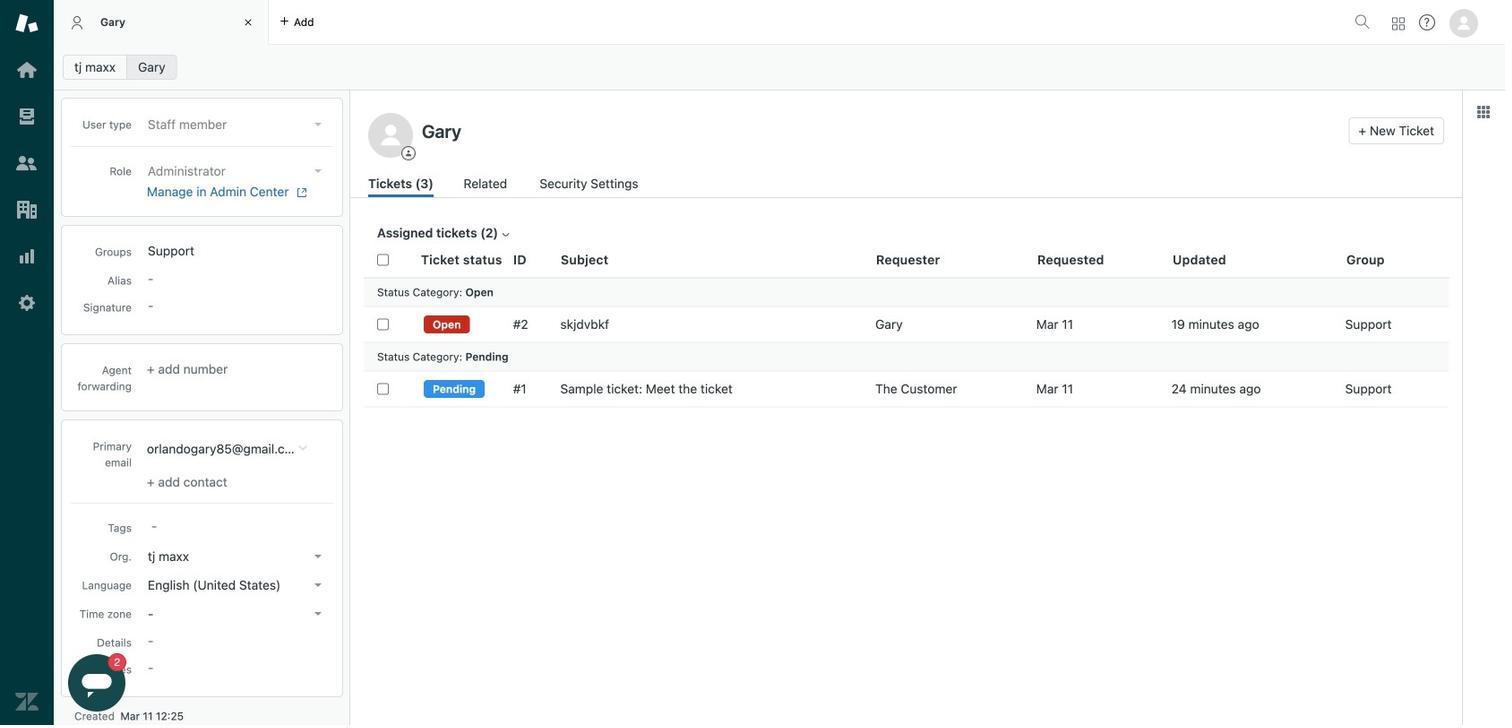 Task type: describe. For each thing, give the bounding box(es) containing it.
1 arrow down image from the top
[[315, 169, 322, 173]]

secondary element
[[54, 49, 1506, 85]]

reporting image
[[15, 245, 39, 268]]

- field
[[144, 516, 329, 536]]

apps image
[[1477, 105, 1491, 119]]

main element
[[0, 0, 54, 725]]

views image
[[15, 105, 39, 128]]

Select All Tickets checkbox
[[377, 254, 389, 265]]



Task type: locate. For each thing, give the bounding box(es) containing it.
1 vertical spatial arrow down image
[[315, 612, 322, 616]]

zendesk products image
[[1393, 17, 1405, 30]]

admin image
[[15, 291, 39, 315]]

grid
[[350, 242, 1463, 725]]

organizations image
[[15, 198, 39, 221]]

tabs tab list
[[54, 0, 1348, 45]]

close image
[[239, 13, 257, 31]]

0 vertical spatial arrow down image
[[315, 169, 322, 173]]

0 vertical spatial arrow down image
[[315, 123, 322, 126]]

arrow down image
[[315, 169, 322, 173], [315, 612, 322, 616]]

2 arrow down image from the top
[[315, 555, 322, 558]]

1 vertical spatial arrow down image
[[315, 555, 322, 558]]

None text field
[[417, 117, 1342, 144]]

2 vertical spatial arrow down image
[[315, 583, 322, 587]]

2 arrow down image from the top
[[315, 612, 322, 616]]

get help image
[[1420, 14, 1436, 30]]

tab
[[54, 0, 269, 45]]

1 arrow down image from the top
[[315, 123, 322, 126]]

customers image
[[15, 151, 39, 175]]

3 arrow down image from the top
[[315, 583, 322, 587]]

None checkbox
[[377, 319, 389, 330], [377, 383, 389, 395], [377, 319, 389, 330], [377, 383, 389, 395]]

get started image
[[15, 58, 39, 82]]

zendesk image
[[15, 690, 39, 713]]

arrow down image
[[315, 123, 322, 126], [315, 555, 322, 558], [315, 583, 322, 587]]

zendesk support image
[[15, 12, 39, 35]]



Task type: vqa. For each thing, say whether or not it's contained in the screenshot.
text field
yes



